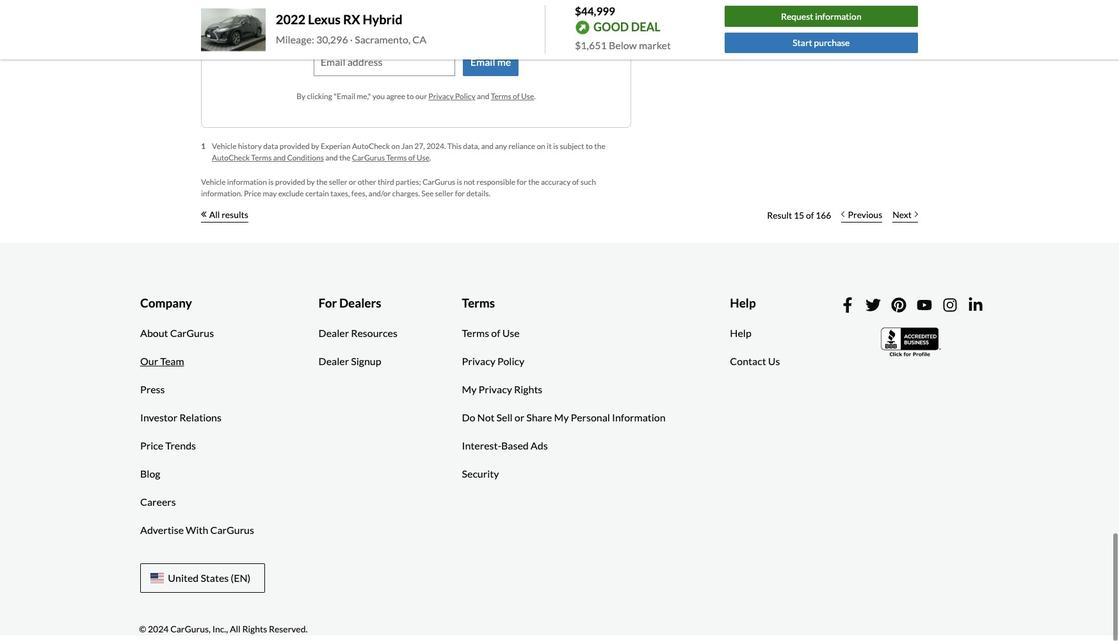 Task type: describe. For each thing, give the bounding box(es) containing it.
us
[[768, 356, 780, 368]]

of right 15
[[806, 210, 814, 221]]

press
[[140, 384, 165, 396]]

interest-based ads link
[[452, 433, 557, 461]]

my privacy rights
[[462, 384, 542, 396]]

united states (en)
[[168, 573, 251, 585]]

and down data
[[273, 154, 286, 163]]

2024.
[[427, 142, 446, 152]]

parties;
[[396, 178, 421, 188]]

cargurus right the with at the left of page
[[210, 525, 254, 537]]

do
[[462, 412, 475, 424]]

(en)
[[231, 573, 251, 585]]

investor
[[140, 412, 177, 424]]

terms down data
[[251, 154, 272, 163]]

and down experian
[[325, 154, 338, 163]]

share
[[526, 412, 552, 424]]

previous
[[848, 210, 882, 221]]

of inside the vehicle information is provided by the seller or other third parties; cargurus is not responsible for the accuracy of such information. price may exclude certain taxes, fees, and/or charges. see seller for details.
[[572, 178, 579, 188]]

contact
[[730, 356, 766, 368]]

market
[[639, 39, 671, 51]]

results
[[222, 210, 248, 221]]

terms up terms of use
[[462, 297, 495, 311]]

of inside "1 vehicle history data provided by experian autocheck on jan 27, 2024. this data, and any reliance on it is subject to the autocheck terms and conditions and the cargurus terms of use ."
[[408, 154, 415, 163]]

·
[[350, 34, 353, 46]]

cargurus terms of use link
[[352, 154, 430, 163]]

2 vertical spatial privacy
[[479, 384, 512, 396]]

chevron double left image
[[201, 212, 207, 218]]

0 vertical spatial policy
[[455, 92, 475, 102]]

rx
[[343, 12, 360, 27]]

new
[[390, 14, 410, 26]]

2024
[[148, 625, 169, 636]]

0 vertical spatial terms of use link
[[491, 92, 534, 102]]

© 2024 cargurus, inc., all rights reserved.
[[139, 625, 308, 636]]

1 horizontal spatial autocheck
[[352, 142, 390, 152]]

press link
[[131, 376, 174, 404]]

ca
[[413, 34, 427, 46]]

exclude
[[278, 190, 304, 199]]

0 horizontal spatial is
[[268, 178, 274, 188]]

0 vertical spatial privacy
[[429, 92, 454, 102]]

1 horizontal spatial use
[[502, 328, 520, 340]]

0 horizontal spatial for
[[455, 190, 465, 199]]

by clicking "email me," you agree to our privacy policy and terms of use .
[[297, 92, 536, 102]]

start purchase
[[793, 37, 850, 48]]

relations
[[179, 412, 222, 424]]

1 vertical spatial privacy policy link
[[452, 348, 534, 376]]

2022
[[276, 12, 306, 27]]

conditions
[[287, 154, 324, 163]]

$44,999
[[575, 4, 615, 18]]

not
[[464, 178, 475, 188]]

dealer signup link
[[309, 348, 391, 376]]

do not sell or share my personal information
[[462, 412, 666, 424]]

such
[[581, 178, 596, 188]]

©
[[139, 625, 146, 636]]

result
[[767, 210, 792, 221]]

vehicle information is provided by the seller or other third parties; cargurus is not responsible for the accuracy of such information. price may exclude certain taxes, fees, and/or charges. see seller for details.
[[201, 178, 596, 199]]

$1,651 below market
[[575, 39, 671, 51]]

interest-
[[462, 440, 501, 452]]

good deal
[[594, 20, 660, 34]]

contact us
[[730, 356, 780, 368]]

security link
[[452, 461, 509, 489]]

15
[[794, 210, 804, 221]]

responsible
[[477, 178, 515, 188]]

click for the bbb business review of this auto listing service in cambridge ma image
[[881, 327, 942, 359]]

me for notify
[[363, 14, 377, 26]]

investor relations
[[140, 412, 222, 424]]

interest-based ads
[[462, 440, 548, 452]]

contact us link
[[721, 348, 790, 376]]

price trends
[[140, 440, 196, 452]]

all results link
[[201, 202, 248, 230]]

for
[[319, 297, 337, 311]]

0 horizontal spatial my
[[462, 384, 477, 396]]

chevron right image
[[915, 212, 918, 218]]

start
[[793, 37, 812, 48]]

by inside "1 vehicle history data provided by experian autocheck on jan 27, 2024. this data, and any reliance on it is subject to the autocheck terms and conditions and the cargurus terms of use ."
[[311, 142, 319, 152]]

next
[[893, 210, 912, 221]]

to inside "1 vehicle history data provided by experian autocheck on jan 27, 2024. this data, and any reliance on it is subject to the autocheck terms and conditions and the cargurus terms of use ."
[[586, 142, 593, 152]]

about cargurus link
[[131, 320, 224, 348]]

charges.
[[392, 190, 420, 199]]

about cargurus
[[140, 328, 214, 340]]

ads
[[531, 440, 548, 452]]

1 horizontal spatial .
[[534, 92, 536, 102]]

is inside "1 vehicle history data provided by experian autocheck on jan 27, 2024. this data, and any reliance on it is subject to the autocheck terms and conditions and the cargurus terms of use ."
[[553, 142, 558, 152]]

terms down jan
[[386, 154, 407, 163]]

166
[[816, 210, 831, 221]]

request information button
[[725, 6, 918, 27]]

vehicle inside "1 vehicle history data provided by experian autocheck on jan 27, 2024. this data, and any reliance on it is subject to the autocheck terms and conditions and the cargurus terms of use ."
[[212, 142, 237, 152]]

deal
[[631, 20, 660, 34]]

provided inside the vehicle information is provided by the seller or other third parties; cargurus is not responsible for the accuracy of such information. price may exclude certain taxes, fees, and/or charges. see seller for details.
[[275, 178, 305, 188]]

autocheck terms and conditions link
[[212, 154, 324, 163]]

jan
[[401, 142, 413, 152]]

notify me of new listings like this one
[[332, 14, 501, 26]]

lexus
[[308, 12, 341, 27]]

our team link
[[131, 348, 194, 376]]

resources
[[351, 328, 398, 340]]

the right subject
[[594, 142, 606, 152]]

1 vertical spatial autocheck
[[212, 154, 250, 163]]

about
[[140, 328, 168, 340]]

the up certain
[[316, 178, 327, 188]]

provided inside "1 vehicle history data provided by experian autocheck on jan 27, 2024. this data, and any reliance on it is subject to the autocheck terms and conditions and the cargurus terms of use ."
[[280, 142, 310, 152]]

blog link
[[131, 461, 170, 489]]

mileage:
[[276, 34, 314, 46]]

notify
[[332, 14, 361, 26]]

the left accuracy
[[528, 178, 539, 188]]



Task type: vqa. For each thing, say whether or not it's contained in the screenshot.
the bottommost Use
yes



Task type: locate. For each thing, give the bounding box(es) containing it.
0 vertical spatial autocheck
[[352, 142, 390, 152]]

chevron left image
[[842, 212, 845, 218]]

dealers
[[339, 297, 381, 311]]

rights left reserved.
[[242, 625, 267, 636]]

history
[[238, 142, 262, 152]]

0 vertical spatial help
[[730, 297, 756, 311]]

information inside button
[[815, 11, 862, 22]]

one
[[484, 14, 501, 26]]

2 horizontal spatial is
[[553, 142, 558, 152]]

privacy policy link right our
[[429, 92, 475, 102]]

1 vertical spatial to
[[586, 142, 593, 152]]

2 horizontal spatial use
[[521, 92, 534, 102]]

terms
[[491, 92, 511, 102], [251, 154, 272, 163], [386, 154, 407, 163], [462, 297, 495, 311], [462, 328, 489, 340]]

2022 lexus rx hybrid image
[[201, 6, 266, 54]]

0 vertical spatial use
[[521, 92, 534, 102]]

is up may
[[268, 178, 274, 188]]

any
[[495, 142, 507, 152]]

provided up exclude at the top
[[275, 178, 305, 188]]

1 vertical spatial information
[[227, 178, 267, 188]]

you
[[372, 92, 385, 102]]

1 vertical spatial policy
[[497, 356, 525, 368]]

0 vertical spatial me
[[363, 14, 377, 26]]

by inside the vehicle information is provided by the seller or other third parties; cargurus is not responsible for the accuracy of such information. price may exclude certain taxes, fees, and/or charges. see seller for details.
[[307, 178, 315, 188]]

agree
[[386, 92, 405, 102]]

1 horizontal spatial seller
[[435, 190, 454, 199]]

privacy down privacy policy
[[479, 384, 512, 396]]

1 vertical spatial rights
[[242, 625, 267, 636]]

information for request
[[815, 11, 862, 22]]

trends
[[165, 440, 196, 452]]

autocheck down history
[[212, 154, 250, 163]]

1 horizontal spatial me
[[497, 56, 511, 68]]

terms of use link down email me "button"
[[491, 92, 534, 102]]

information up purchase
[[815, 11, 862, 22]]

0 vertical spatial all
[[209, 210, 220, 221]]

use up privacy policy
[[502, 328, 520, 340]]

1
[[201, 142, 206, 152]]

dealer for dealer resources
[[319, 328, 349, 340]]

1 vertical spatial all
[[230, 625, 241, 636]]

autocheck up cargurus terms of use link
[[352, 142, 390, 152]]

1 vertical spatial .
[[430, 154, 431, 163]]

2 dealer from the top
[[319, 356, 349, 368]]

vehicle
[[212, 142, 237, 152], [201, 178, 226, 188]]

dealer signup
[[319, 356, 381, 368]]

to
[[407, 92, 414, 102], [586, 142, 593, 152]]

help
[[730, 297, 756, 311], [730, 328, 752, 340]]

or up fees,
[[349, 178, 356, 188]]

0 horizontal spatial on
[[391, 142, 400, 152]]

of up privacy policy
[[491, 328, 500, 340]]

vehicle right the 1
[[212, 142, 237, 152]]

0 vertical spatial by
[[311, 142, 319, 152]]

and/or
[[368, 190, 391, 199]]

cargurus inside the vehicle information is provided by the seller or other third parties; cargurus is not responsible for the accuracy of such information. price may exclude certain taxes, fees, and/or charges. see seller for details.
[[423, 178, 455, 188]]

united
[[168, 573, 199, 585]]

email
[[470, 56, 495, 68]]

email me
[[470, 56, 511, 68]]

0 horizontal spatial to
[[407, 92, 414, 102]]

1 horizontal spatial my
[[554, 412, 569, 424]]

is left not
[[457, 178, 462, 188]]

me for email
[[497, 56, 511, 68]]

0 horizontal spatial all
[[209, 210, 220, 221]]

of down jan
[[408, 154, 415, 163]]

1 horizontal spatial for
[[517, 178, 527, 188]]

or inside the vehicle information is provided by the seller or other third parties; cargurus is not responsible for the accuracy of such information. price may exclude certain taxes, fees, and/or charges. see seller for details.
[[349, 178, 356, 188]]

1 vertical spatial privacy
[[462, 356, 495, 368]]

0 vertical spatial information
[[815, 11, 862, 22]]

1 help from the top
[[730, 297, 756, 311]]

for right responsible
[[517, 178, 527, 188]]

1 vertical spatial terms of use link
[[452, 320, 529, 348]]

dealer resources
[[319, 328, 398, 340]]

terms of use
[[462, 328, 520, 340]]

0 vertical spatial privacy policy link
[[429, 92, 475, 102]]

provided up conditions
[[280, 142, 310, 152]]

details.
[[466, 190, 490, 199]]

privacy down terms of use
[[462, 356, 495, 368]]

1 horizontal spatial policy
[[497, 356, 525, 368]]

information up may
[[227, 178, 267, 188]]

our
[[415, 92, 427, 102]]

cargurus inside "1 vehicle history data provided by experian autocheck on jan 27, 2024. this data, and any reliance on it is subject to the autocheck terms and conditions and the cargurus terms of use ."
[[352, 154, 385, 163]]

terms inside terms of use link
[[462, 328, 489, 340]]

all right chevron double left image
[[209, 210, 220, 221]]

of
[[379, 14, 388, 26], [513, 92, 520, 102], [408, 154, 415, 163], [572, 178, 579, 188], [806, 210, 814, 221], [491, 328, 500, 340]]

help up contact
[[730, 328, 752, 340]]

help link
[[721, 320, 761, 348]]

$1,651
[[575, 39, 607, 51]]

policy down 'email'
[[455, 92, 475, 102]]

use down 27,
[[417, 154, 430, 163]]

30,296
[[316, 34, 348, 46]]

to right subject
[[586, 142, 593, 152]]

cargurus
[[352, 154, 385, 163], [423, 178, 455, 188], [170, 328, 214, 340], [210, 525, 254, 537]]

price up blog
[[140, 440, 163, 452]]

by up conditions
[[311, 142, 319, 152]]

data,
[[463, 142, 480, 152]]

the down experian
[[339, 154, 351, 163]]

1 horizontal spatial rights
[[514, 384, 542, 396]]

vehicle inside the vehicle information is provided by the seller or other third parties; cargurus is not responsible for the accuracy of such information. price may exclude certain taxes, fees, and/or charges. see seller for details.
[[201, 178, 226, 188]]

information
[[612, 412, 666, 424]]

data
[[263, 142, 278, 152]]

2 on from the left
[[537, 142, 545, 152]]

vehicle up information.
[[201, 178, 226, 188]]

advertise
[[140, 525, 184, 537]]

purchase
[[814, 37, 850, 48]]

1 vertical spatial seller
[[435, 190, 454, 199]]

to left our
[[407, 92, 414, 102]]

my privacy rights link
[[452, 376, 552, 404]]

it
[[547, 142, 552, 152]]

1 horizontal spatial is
[[457, 178, 462, 188]]

1 horizontal spatial price
[[244, 190, 261, 199]]

and left any
[[481, 142, 494, 152]]

cargurus up team
[[170, 328, 214, 340]]

request
[[781, 11, 813, 22]]

0 vertical spatial for
[[517, 178, 527, 188]]

for dealers
[[319, 297, 381, 311]]

. inside "1 vehicle history data provided by experian autocheck on jan 27, 2024. this data, and any reliance on it is subject to the autocheck terms and conditions and the cargurus terms of use ."
[[430, 154, 431, 163]]

0 vertical spatial rights
[[514, 384, 542, 396]]

0 horizontal spatial .
[[430, 154, 431, 163]]

0 vertical spatial to
[[407, 92, 414, 102]]

by
[[311, 142, 319, 152], [307, 178, 315, 188]]

other
[[358, 178, 376, 188]]

experian
[[321, 142, 351, 152]]

0 horizontal spatial information
[[227, 178, 267, 188]]

of left new
[[379, 14, 388, 26]]

0 horizontal spatial policy
[[455, 92, 475, 102]]

1 on from the left
[[391, 142, 400, 152]]

provided
[[280, 142, 310, 152], [275, 178, 305, 188]]

privacy right our
[[429, 92, 454, 102]]

1 vertical spatial provided
[[275, 178, 305, 188]]

subject
[[560, 142, 584, 152]]

all results
[[209, 210, 248, 221]]

or right sell
[[515, 412, 524, 424]]

is right the it
[[553, 142, 558, 152]]

0 vertical spatial or
[[349, 178, 356, 188]]

next link
[[888, 202, 923, 230]]

0 horizontal spatial me
[[363, 14, 377, 26]]

1 vertical spatial me
[[497, 56, 511, 68]]

1 vertical spatial dealer
[[319, 356, 349, 368]]

0 horizontal spatial autocheck
[[212, 154, 250, 163]]

1 vertical spatial my
[[554, 412, 569, 424]]

and
[[477, 92, 489, 102], [481, 142, 494, 152], [273, 154, 286, 163], [325, 154, 338, 163]]

use inside "1 vehicle history data provided by experian autocheck on jan 27, 2024. this data, and any reliance on it is subject to the autocheck terms and conditions and the cargurus terms of use ."
[[417, 154, 430, 163]]

of down email me "button"
[[513, 92, 520, 102]]

good
[[594, 20, 629, 34]]

terms down email me "button"
[[491, 92, 511, 102]]

terms up privacy policy
[[462, 328, 489, 340]]

this
[[447, 142, 462, 152]]

"email
[[334, 92, 355, 102]]

my right share
[[554, 412, 569, 424]]

careers link
[[131, 489, 185, 517]]

. down the 2024.
[[430, 154, 431, 163]]

rights up share
[[514, 384, 542, 396]]

0 vertical spatial provided
[[280, 142, 310, 152]]

1 horizontal spatial to
[[586, 142, 593, 152]]

1 horizontal spatial on
[[537, 142, 545, 152]]

for down not
[[455, 190, 465, 199]]

0 horizontal spatial or
[[349, 178, 356, 188]]

and down 'email'
[[477, 92, 489, 102]]

1 vertical spatial for
[[455, 190, 465, 199]]

my up 'do'
[[462, 384, 477, 396]]

0 horizontal spatial rights
[[242, 625, 267, 636]]

0 vertical spatial .
[[534, 92, 536, 102]]

start purchase button
[[725, 33, 918, 53]]

Email address email field
[[314, 49, 454, 76]]

privacy policy link down terms of use
[[452, 348, 534, 376]]

reserved.
[[269, 625, 308, 636]]

privacy policy
[[462, 356, 525, 368]]

information for vehicle
[[227, 178, 267, 188]]

dealer inside "link"
[[319, 356, 349, 368]]

1 vertical spatial by
[[307, 178, 315, 188]]

company
[[140, 297, 192, 311]]

personal
[[571, 412, 610, 424]]

advertise with cargurus
[[140, 525, 254, 537]]

autocheck
[[352, 142, 390, 152], [212, 154, 250, 163]]

dealer left signup
[[319, 356, 349, 368]]

cargurus up see
[[423, 178, 455, 188]]

signup
[[351, 356, 381, 368]]

dealer resources link
[[309, 320, 407, 348]]

us image
[[150, 574, 164, 584]]

me right 'email'
[[497, 56, 511, 68]]

cargurus up other
[[352, 154, 385, 163]]

0 vertical spatial vehicle
[[212, 142, 237, 152]]

accuracy
[[541, 178, 571, 188]]

2 vertical spatial use
[[502, 328, 520, 340]]

all
[[209, 210, 220, 221], [230, 625, 241, 636]]

for
[[517, 178, 527, 188], [455, 190, 465, 199]]

price inside the vehicle information is provided by the seller or other third parties; cargurus is not responsible for the accuracy of such information. price may exclude certain taxes, fees, and/or charges. see seller for details.
[[244, 190, 261, 199]]

1 vertical spatial use
[[417, 154, 430, 163]]

of left such
[[572, 178, 579, 188]]

like
[[446, 14, 463, 26]]

0 horizontal spatial price
[[140, 440, 163, 452]]

inc.,
[[212, 625, 228, 636]]

clicking
[[307, 92, 332, 102]]

0 horizontal spatial use
[[417, 154, 430, 163]]

1 vertical spatial help
[[730, 328, 752, 340]]

27,
[[414, 142, 425, 152]]

reliance
[[508, 142, 535, 152]]

1 horizontal spatial information
[[815, 11, 862, 22]]

certain
[[305, 190, 329, 199]]

help up help link
[[730, 297, 756, 311]]

information inside the vehicle information is provided by the seller or other third parties; cargurus is not responsible for the accuracy of such information. price may exclude certain taxes, fees, and/or charges. see seller for details.
[[227, 178, 267, 188]]

2 help from the top
[[730, 328, 752, 340]]

0 vertical spatial seller
[[329, 178, 347, 188]]

1 horizontal spatial all
[[230, 625, 241, 636]]

previous link
[[836, 202, 888, 230]]

terms of use link up privacy policy
[[452, 320, 529, 348]]

sacramento,
[[355, 34, 411, 46]]

1 vertical spatial vehicle
[[201, 178, 226, 188]]

policy up my privacy rights at the bottom left of page
[[497, 356, 525, 368]]

. up reliance
[[534, 92, 536, 102]]

0 vertical spatial dealer
[[319, 328, 349, 340]]

by up certain
[[307, 178, 315, 188]]

0 vertical spatial price
[[244, 190, 261, 199]]

our
[[140, 356, 158, 368]]

me right rx on the left top
[[363, 14, 377, 26]]

careers
[[140, 497, 176, 509]]

price left may
[[244, 190, 261, 199]]

0 vertical spatial my
[[462, 384, 477, 396]]

privacy policy link
[[429, 92, 475, 102], [452, 348, 534, 376]]

1 dealer from the top
[[319, 328, 349, 340]]

on left the it
[[537, 142, 545, 152]]

seller up taxes,
[[329, 178, 347, 188]]

investor relations link
[[131, 404, 231, 433]]

seller right see
[[435, 190, 454, 199]]

use up reliance
[[521, 92, 534, 102]]

cargurus,
[[170, 625, 211, 636]]

use
[[521, 92, 534, 102], [417, 154, 430, 163], [502, 328, 520, 340]]

0 horizontal spatial seller
[[329, 178, 347, 188]]

dealer for dealer signup
[[319, 356, 349, 368]]

1 vertical spatial or
[[515, 412, 524, 424]]

seller
[[329, 178, 347, 188], [435, 190, 454, 199]]

on left jan
[[391, 142, 400, 152]]

1 horizontal spatial or
[[515, 412, 524, 424]]

dealer down the for
[[319, 328, 349, 340]]

1 vehicle history data provided by experian autocheck on jan 27, 2024. this data, and any reliance on it is subject to the autocheck terms and conditions and the cargurus terms of use .
[[201, 142, 606, 163]]

privacy
[[429, 92, 454, 102], [462, 356, 495, 368], [479, 384, 512, 396]]

listings
[[412, 14, 444, 26]]

all right inc.,
[[230, 625, 241, 636]]

me inside "button"
[[497, 56, 511, 68]]

my
[[462, 384, 477, 396], [554, 412, 569, 424]]

1 vertical spatial price
[[140, 440, 163, 452]]



